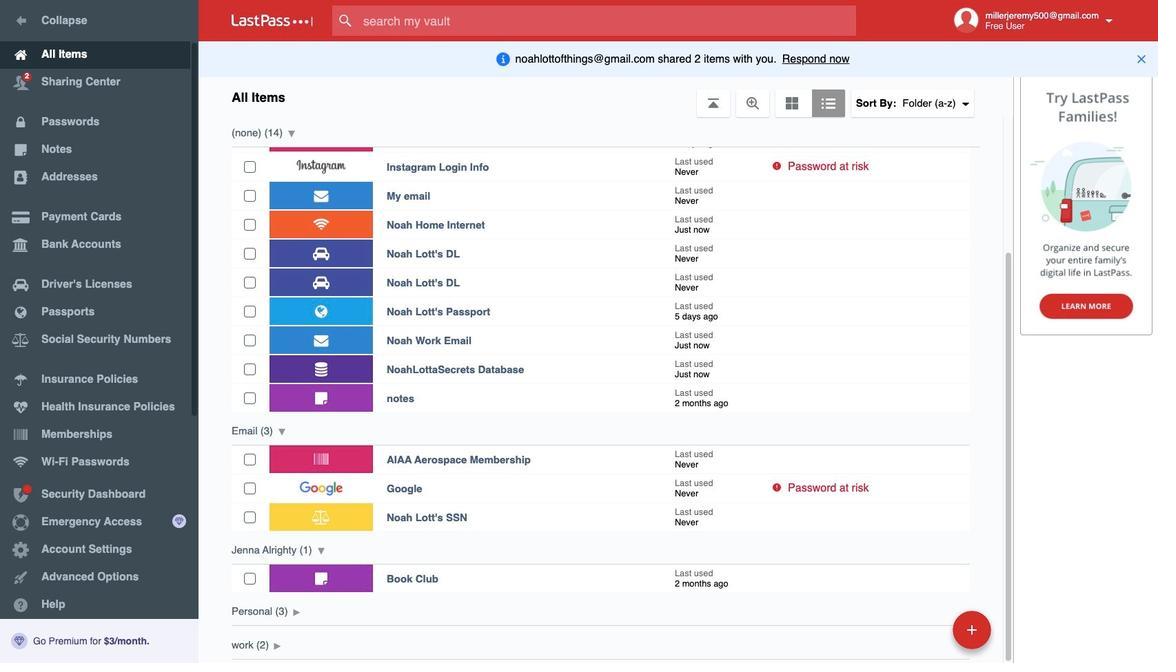 Task type: locate. For each thing, give the bounding box(es) containing it.
vault options navigation
[[199, 76, 1014, 117]]

Search search field
[[332, 6, 883, 36]]



Task type: describe. For each thing, give the bounding box(es) containing it.
main navigation navigation
[[0, 0, 199, 664]]

search my vault text field
[[332, 6, 883, 36]]

new item image
[[967, 626, 977, 635]]

lastpass image
[[232, 14, 313, 27]]

new item navigation
[[948, 607, 1000, 664]]



Task type: vqa. For each thing, say whether or not it's contained in the screenshot.
search my vault text box
yes



